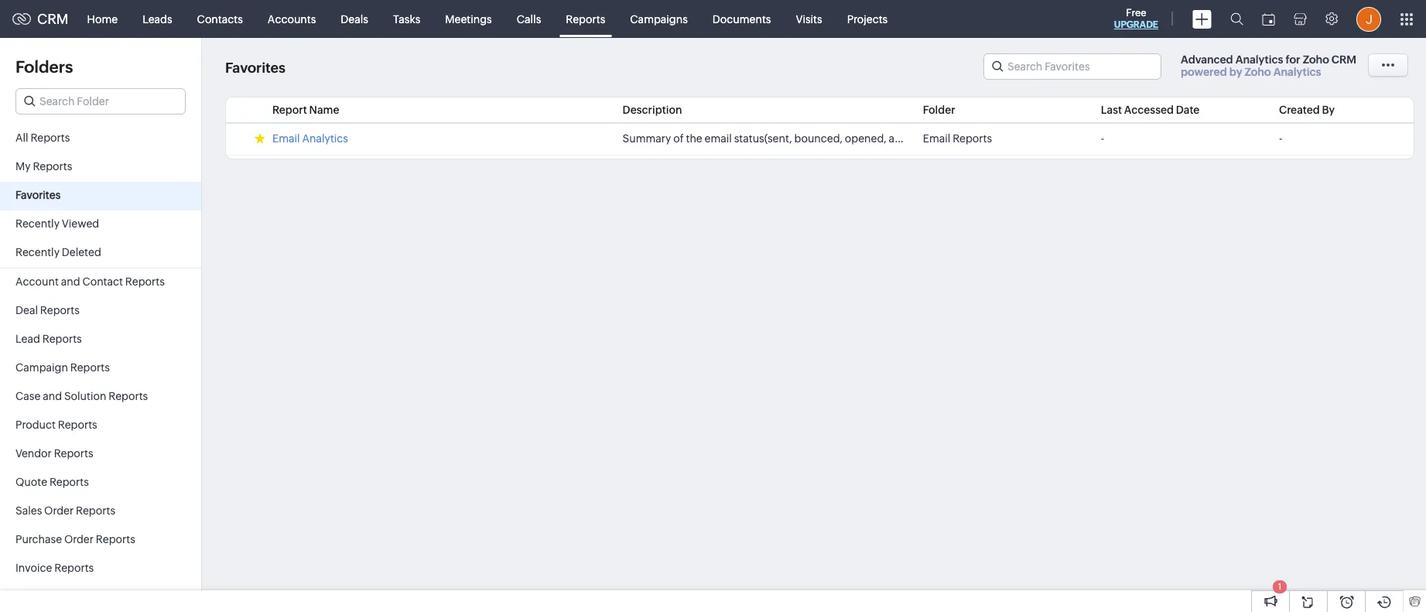 Task type: vqa. For each thing, say whether or not it's contained in the screenshot.
Demo's THE NOV 8, 2023 02:07 PM
no



Task type: describe. For each thing, give the bounding box(es) containing it.
projects
[[847, 13, 888, 25]]

documents
[[713, 13, 771, 25]]

tasks link
[[381, 0, 433, 38]]

vendor reports
[[15, 447, 93, 460]]

free upgrade
[[1114, 7, 1158, 30]]

recently viewed link
[[0, 210, 201, 239]]

for
[[1286, 53, 1300, 66]]

recently for recently viewed
[[15, 217, 60, 230]]

sales order reports
[[15, 504, 115, 517]]

quote
[[15, 476, 47, 488]]

all
[[15, 132, 28, 144]]

the
[[686, 132, 702, 145]]

and left user in the right top of the page
[[1119, 132, 1138, 145]]

advanced analytics for zoho crm powered by zoho analytics
[[1181, 53, 1356, 78]]

free
[[1126, 7, 1146, 19]]

quote reports
[[15, 476, 89, 488]]

reports up sales order reports at the left bottom
[[49, 476, 89, 488]]

lead reports
[[15, 333, 82, 345]]

leads link
[[130, 0, 185, 38]]

leads
[[142, 13, 172, 25]]

create menu image
[[1192, 10, 1212, 28]]

1 - from the left
[[1101, 132, 1104, 145]]

reports down product reports
[[54, 447, 93, 460]]

report
[[272, 104, 307, 116]]

case and solution reports link
[[0, 383, 201, 412]]

visits link
[[783, 0, 835, 38]]

invoice
[[15, 562, 52, 574]]

product
[[15, 419, 56, 431]]

report name
[[272, 104, 339, 116]]

product reports
[[15, 419, 97, 431]]

accounts
[[268, 13, 316, 25]]

reports link
[[553, 0, 618, 38]]

clicked)
[[910, 132, 950, 145]]

recently deleted link
[[0, 239, 201, 268]]

home link
[[75, 0, 130, 38]]

account
[[15, 275, 59, 288]]

created
[[1279, 104, 1320, 116]]

projects link
[[835, 0, 900, 38]]

account and contact reports link
[[0, 268, 201, 297]]

visits
[[796, 13, 822, 25]]

recently deleted
[[15, 246, 101, 258]]

reports down 'quote reports' link
[[76, 504, 115, 517]]

email analytics
[[272, 132, 348, 145]]

campaign reports
[[15, 361, 110, 374]]

based
[[952, 132, 983, 145]]

accounts link
[[255, 0, 328, 38]]

by inside advanced analytics for zoho crm powered by zoho analytics
[[1229, 66, 1242, 78]]

created by
[[1279, 104, 1335, 116]]

powered
[[1181, 66, 1227, 78]]

home
[[87, 13, 118, 25]]

case
[[15, 390, 41, 402]]

lead
[[15, 333, 40, 345]]

campaign
[[15, 361, 68, 374]]

all reports
[[15, 132, 70, 144]]

deal reports link
[[0, 297, 201, 326]]

email reports
[[923, 132, 992, 145]]

1 horizontal spatial by
[[1322, 104, 1335, 116]]

deals link
[[328, 0, 381, 38]]

invoice reports link
[[0, 555, 201, 583]]

reports up campaign reports
[[42, 333, 82, 345]]

Search Folder text field
[[16, 89, 185, 114]]

0 horizontal spatial zoho
[[1245, 66, 1271, 78]]

template,
[[1028, 132, 1076, 145]]

tasks
[[393, 13, 420, 25]]

email
[[705, 132, 732, 145]]

1
[[1278, 582, 1282, 591]]

description
[[623, 104, 682, 116]]

reports down campaign reports link
[[108, 390, 148, 402]]

sales
[[15, 504, 42, 517]]

upgrade
[[1114, 19, 1158, 30]]

create menu element
[[1183, 0, 1221, 38]]

solution
[[64, 390, 106, 402]]

case and solution reports
[[15, 390, 148, 402]]

summary of the email status(sent, bounced, opened, and clicked) based on date, template, module and user
[[623, 132, 1162, 145]]

opened,
[[845, 132, 887, 145]]

module
[[1078, 132, 1117, 145]]

order for purchase
[[64, 533, 94, 546]]

1 horizontal spatial zoho
[[1303, 53, 1329, 66]]

reports left date,
[[953, 132, 992, 145]]

of
[[673, 132, 684, 145]]

profile image
[[1356, 7, 1381, 31]]

email analytics link
[[272, 132, 348, 147]]

crm inside advanced analytics for zoho crm powered by zoho analytics
[[1332, 53, 1356, 66]]

reports right contact
[[125, 275, 165, 288]]



Task type: locate. For each thing, give the bounding box(es) containing it.
meetings link
[[433, 0, 504, 38]]

reports down sales order reports link
[[96, 533, 135, 546]]

purchase
[[15, 533, 62, 546]]

0 horizontal spatial -
[[1101, 132, 1104, 145]]

favorites
[[225, 60, 285, 76], [15, 189, 61, 201]]

folders
[[15, 57, 73, 77]]

user
[[1140, 132, 1162, 145]]

summary
[[623, 132, 671, 145]]

vendor reports link
[[0, 440, 201, 469]]

campaign reports link
[[0, 354, 201, 383]]

accessed
[[1124, 104, 1174, 116]]

sales order reports link
[[0, 498, 201, 526]]

analytics up "created"
[[1273, 66, 1321, 78]]

1 vertical spatial order
[[64, 533, 94, 546]]

analytics for email analytics
[[302, 132, 348, 145]]

reports right all
[[30, 132, 70, 144]]

advanced
[[1181, 53, 1233, 66]]

last
[[1101, 104, 1122, 116]]

reports down case and solution reports
[[58, 419, 97, 431]]

my reports
[[15, 160, 72, 173]]

last accessed date
[[1101, 104, 1200, 116]]

reports right "calls" link
[[566, 13, 605, 25]]

by right powered
[[1229, 66, 1242, 78]]

0 vertical spatial recently
[[15, 217, 60, 230]]

2 - from the left
[[1279, 132, 1282, 145]]

my reports link
[[0, 153, 201, 182]]

1 recently from the top
[[15, 217, 60, 230]]

campaigns link
[[618, 0, 700, 38]]

search element
[[1221, 0, 1253, 38]]

analytics left for
[[1235, 53, 1283, 66]]

folder
[[923, 104, 955, 116]]

purchase order reports link
[[0, 526, 201, 555]]

favorites link
[[0, 182, 201, 210]]

zoho left for
[[1245, 66, 1271, 78]]

invoice reports
[[15, 562, 94, 574]]

on
[[985, 132, 998, 145]]

viewed
[[62, 217, 99, 230]]

and right case
[[43, 390, 62, 402]]

email down report
[[272, 132, 300, 145]]

product reports link
[[0, 412, 201, 440]]

contact
[[82, 275, 123, 288]]

by right "created"
[[1322, 104, 1335, 116]]

calls
[[517, 13, 541, 25]]

recently viewed
[[15, 217, 99, 230]]

order
[[44, 504, 74, 517], [64, 533, 94, 546]]

recently
[[15, 217, 60, 230], [15, 246, 60, 258]]

and down deleted
[[61, 275, 80, 288]]

crm down profile image
[[1332, 53, 1356, 66]]

1 email from the left
[[272, 132, 300, 145]]

account and contact reports
[[15, 275, 165, 288]]

1 vertical spatial recently
[[15, 246, 60, 258]]

profile element
[[1347, 0, 1390, 38]]

name
[[309, 104, 339, 116]]

order inside "link"
[[64, 533, 94, 546]]

- down last at top
[[1101, 132, 1104, 145]]

date
[[1176, 104, 1200, 116]]

2 recently from the top
[[15, 246, 60, 258]]

search image
[[1230, 12, 1243, 26]]

crm
[[37, 11, 69, 27], [1332, 53, 1356, 66]]

analytics for advanced analytics for zoho crm powered by zoho analytics
[[1235, 53, 1283, 66]]

crm link
[[12, 11, 69, 27]]

by
[[1229, 66, 1242, 78], [1322, 104, 1335, 116]]

0 horizontal spatial by
[[1229, 66, 1242, 78]]

1 horizontal spatial email
[[923, 132, 950, 145]]

deals
[[341, 13, 368, 25]]

contacts link
[[185, 0, 255, 38]]

deal reports
[[15, 304, 80, 316]]

vendor
[[15, 447, 52, 460]]

campaigns
[[630, 13, 688, 25]]

reports inside "link"
[[96, 533, 135, 546]]

1 horizontal spatial favorites
[[225, 60, 285, 76]]

0 vertical spatial crm
[[37, 11, 69, 27]]

reports right my
[[33, 160, 72, 173]]

Search Favorites text field
[[984, 54, 1161, 79]]

email for email analytics
[[272, 132, 300, 145]]

1 vertical spatial favorites
[[15, 189, 61, 201]]

all reports link
[[0, 125, 201, 153]]

calendar image
[[1262, 13, 1275, 25]]

contacts
[[197, 13, 243, 25]]

crm up folders
[[37, 11, 69, 27]]

order down sales order reports at the left bottom
[[64, 533, 94, 546]]

- down "created"
[[1279, 132, 1282, 145]]

favorites down my reports
[[15, 189, 61, 201]]

and
[[889, 132, 908, 145], [1119, 132, 1138, 145], [61, 275, 80, 288], [43, 390, 62, 402]]

order for sales
[[44, 504, 74, 517]]

quote reports link
[[0, 469, 201, 498]]

email down folder
[[923, 132, 950, 145]]

-
[[1101, 132, 1104, 145], [1279, 132, 1282, 145]]

1 horizontal spatial crm
[[1332, 53, 1356, 66]]

1 vertical spatial by
[[1322, 104, 1335, 116]]

0 vertical spatial by
[[1229, 66, 1242, 78]]

my
[[15, 160, 31, 173]]

reports up solution
[[70, 361, 110, 374]]

0 vertical spatial favorites
[[225, 60, 285, 76]]

1 vertical spatial crm
[[1332, 53, 1356, 66]]

0 horizontal spatial email
[[272, 132, 300, 145]]

zoho
[[1303, 53, 1329, 66], [1245, 66, 1271, 78]]

0 vertical spatial order
[[44, 504, 74, 517]]

2 email from the left
[[923, 132, 950, 145]]

order down quote reports on the left of page
[[44, 504, 74, 517]]

and left the clicked)
[[889, 132, 908, 145]]

purchase order reports
[[15, 533, 135, 546]]

documents link
[[700, 0, 783, 38]]

deleted
[[62, 246, 101, 258]]

analytics down name
[[302, 132, 348, 145]]

meetings
[[445, 13, 492, 25]]

recently up account
[[15, 246, 60, 258]]

date,
[[1000, 132, 1026, 145]]

reports up lead reports at the bottom left
[[40, 304, 80, 316]]

zoho right for
[[1303, 53, 1329, 66]]

deal
[[15, 304, 38, 316]]

favorites up report
[[225, 60, 285, 76]]

recently for recently deleted
[[15, 246, 60, 258]]

bounced,
[[794, 132, 843, 145]]

email for email reports
[[923, 132, 950, 145]]

recently up recently deleted
[[15, 217, 60, 230]]

1 horizontal spatial -
[[1279, 132, 1282, 145]]

calls link
[[504, 0, 553, 38]]

reports down purchase order reports
[[54, 562, 94, 574]]

lead reports link
[[0, 326, 201, 354]]

0 horizontal spatial favorites
[[15, 189, 61, 201]]

0 horizontal spatial crm
[[37, 11, 69, 27]]



